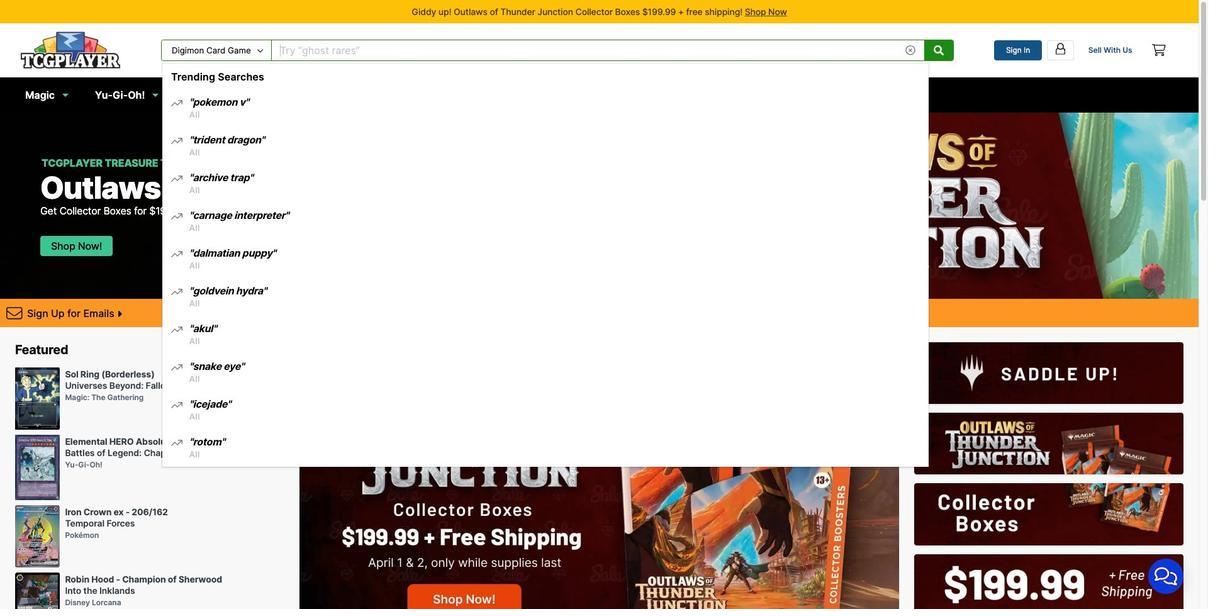Task type: locate. For each thing, give the bounding box(es) containing it.
1 arrow trend up image from the top
[[171, 98, 183, 108]]

outlaws of thunder junction treasure trove image
[[300, 343, 899, 609], [915, 343, 1184, 404], [915, 413, 1184, 475], [915, 484, 1184, 546], [915, 554, 1184, 609]]

1 vertical spatial arrow trend up image
[[171, 325, 183, 335]]

arrow trend up image
[[171, 98, 183, 108], [171, 136, 183, 146], [171, 174, 183, 184], [171, 249, 183, 259], [171, 287, 183, 297], [171, 401, 183, 411], [171, 438, 183, 448]]

envelope image
[[6, 305, 22, 321]]

2 vertical spatial arrow trend up image
[[171, 363, 183, 373]]

0 vertical spatial arrow trend up image
[[171, 212, 183, 222]]

submit your search image
[[935, 45, 945, 55]]

4 arrow trend up image from the top
[[171, 249, 183, 259]]

2 arrow trend up image from the top
[[171, 136, 183, 146]]

iron crown ex - 206/162 image
[[15, 506, 60, 568]]

application
[[1134, 544, 1199, 609]]

arrow trend up image
[[171, 212, 183, 222], [171, 325, 183, 335], [171, 363, 183, 373]]

3 arrow trend up image from the top
[[171, 363, 183, 373]]

sol ring (borderless) image
[[15, 368, 60, 430]]



Task type: describe. For each thing, give the bounding box(es) containing it.
6 arrow trend up image from the top
[[171, 401, 183, 411]]

caret right image
[[117, 309, 122, 319]]

elemental hero absolute zero image
[[15, 435, 60, 501]]

7 arrow trend up image from the top
[[171, 438, 183, 448]]

view your shopping cart image
[[1153, 44, 1166, 56]]

tcgplayer.com image
[[20, 31, 121, 69]]

Try "ghost rares" text field
[[272, 40, 897, 60]]

user icon image
[[1054, 42, 1068, 55]]

3 arrow trend up image from the top
[[171, 174, 183, 184]]

5 arrow trend up image from the top
[[171, 287, 183, 297]]

clear the search field image
[[906, 45, 916, 55]]

robin hood - champion of sherwood image
[[15, 573, 60, 609]]

1 arrow trend up image from the top
[[171, 212, 183, 222]]

2 arrow trend up image from the top
[[171, 325, 183, 335]]



Task type: vqa. For each thing, say whether or not it's contained in the screenshot.
clear the search field image at top
yes



